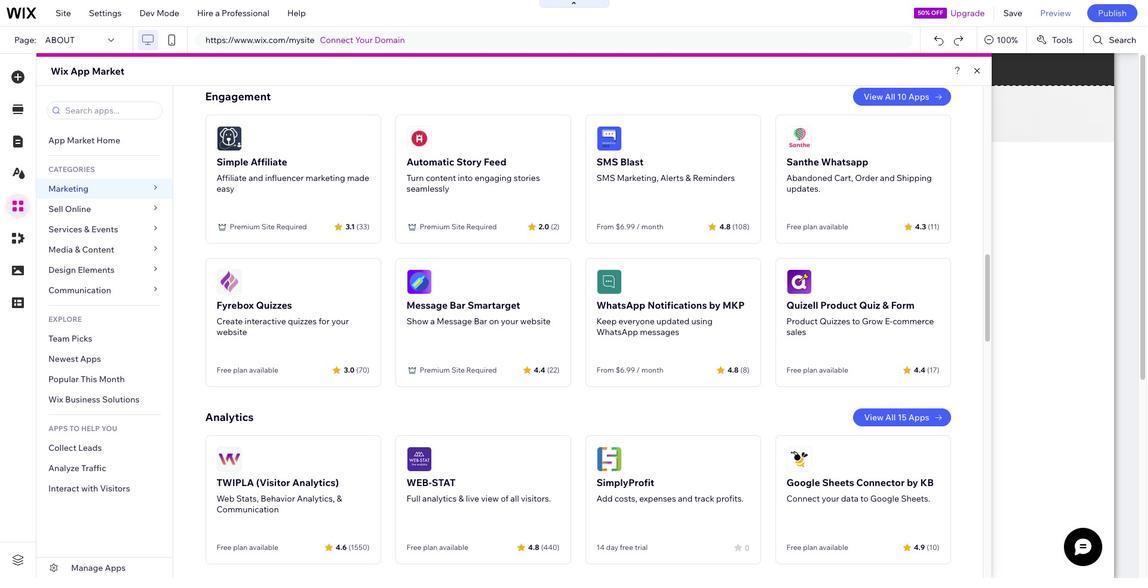 Task type: vqa. For each thing, say whether or not it's contained in the screenshot.


Task type: describe. For each thing, give the bounding box(es) containing it.
show
[[407, 316, 429, 327]]

4.8 (440)
[[528, 543, 560, 552]]

newest apps link
[[36, 349, 173, 369]]

app market home link
[[36, 130, 173, 151]]

settings
[[89, 8, 122, 19]]

domain
[[375, 35, 405, 45]]

4.8 (8)
[[728, 366, 750, 375]]

professional
[[222, 8, 270, 19]]

view
[[481, 494, 499, 505]]

using
[[692, 316, 713, 327]]

messages
[[640, 327, 680, 338]]

free for santhe whatsapp
[[787, 222, 802, 231]]

connector
[[857, 477, 905, 489]]

newest apps
[[48, 354, 101, 365]]

your for google sheets connector by kb
[[822, 494, 840, 505]]

view all 10 apps link
[[853, 88, 951, 106]]

tools
[[1053, 35, 1073, 45]]

kb
[[921, 477, 934, 489]]

premium for message
[[420, 366, 450, 375]]

publish
[[1099, 8, 1127, 19]]

simple affiliate logo image
[[217, 126, 242, 151]]

apps right 10
[[909, 91, 930, 102]]

apps up this
[[80, 354, 101, 365]]

free for fyrebox quizzes
[[217, 366, 232, 375]]

web-stat full analytics & live view of all visitors.
[[407, 477, 551, 505]]

form
[[892, 300, 915, 311]]

blast
[[621, 156, 644, 168]]

fyrebox quizzes create interactive quizzes for your website
[[217, 300, 349, 338]]

sheets.
[[902, 494, 931, 505]]

premium site required for feed
[[420, 222, 497, 231]]

upgrade
[[951, 8, 985, 19]]

by inside 'whatsapp notifications by mkp keep everyone updated using whatsapp messages'
[[710, 300, 721, 311]]

connect inside the google sheets connector by kb connect your data to google sheets.
[[787, 494, 820, 505]]

hire
[[197, 8, 214, 19]]

to inside the google sheets connector by kb connect your data to google sheets.
[[861, 494, 869, 505]]

google sheets connector by kb connect your data to google sheets.
[[787, 477, 934, 505]]

your
[[355, 35, 373, 45]]

4.4 (17)
[[915, 366, 940, 375]]

website inside 'message bar smartarget show a message bar on your website'
[[521, 316, 551, 327]]

0 vertical spatial a
[[215, 8, 220, 19]]

view all 15 apps
[[865, 412, 930, 423]]

0
[[745, 544, 750, 553]]

manage apps
[[71, 563, 126, 574]]

1 whatsapp from the top
[[597, 300, 646, 311]]

design elements link
[[36, 260, 173, 280]]

free
[[620, 543, 634, 552]]

simple
[[217, 156, 249, 168]]

free plan available for google
[[787, 543, 849, 552]]

visitors.
[[521, 494, 551, 505]]

premium for simple
[[230, 222, 260, 231]]

premium site required for smartarget
[[420, 366, 497, 375]]

$6.99 for whatsapp
[[616, 366, 635, 375]]

all for engagement
[[886, 91, 896, 102]]

premium for automatic
[[420, 222, 450, 231]]

twipla (visitor analytics) web stats, behavior analytics, & communication
[[217, 477, 342, 515]]

plan for quizell
[[804, 366, 818, 375]]

by inside the google sheets connector by kb connect your data to google sheets.
[[907, 477, 919, 489]]

0 vertical spatial affiliate
[[251, 156, 287, 168]]

of
[[501, 494, 509, 505]]

plan for twipla
[[233, 543, 248, 552]]

apps right manage
[[105, 563, 126, 574]]

month for blast
[[642, 222, 664, 231]]

market inside sidebar element
[[67, 135, 95, 146]]

whatsapp
[[822, 156, 869, 168]]

2 whatsapp from the top
[[597, 327, 638, 338]]

0 vertical spatial connect
[[320, 35, 354, 45]]

marketing link
[[36, 179, 173, 199]]

from $6.99 / month for sms
[[597, 222, 664, 231]]

2.0 (2)
[[539, 222, 560, 231]]

& inside services & events link
[[84, 224, 90, 235]]

site for message
[[452, 366, 465, 375]]

1 vertical spatial affiliate
[[217, 173, 247, 184]]

simplyprofit add costs, expenses and track profits.
[[597, 477, 744, 505]]

free for google sheets connector by kb
[[787, 543, 802, 552]]

communication inside sidebar element
[[48, 285, 113, 296]]

apps
[[48, 424, 68, 433]]

10
[[898, 91, 907, 102]]

team
[[48, 334, 70, 344]]

message bar smartarget show a message bar on your website
[[407, 300, 551, 327]]

4.4 for quizell product quiz & form
[[915, 366, 926, 375]]

automatic story feed turn content into engaging stories seamlessly
[[407, 156, 540, 194]]

(33)
[[357, 222, 370, 231]]

50%
[[918, 9, 931, 17]]

media
[[48, 245, 73, 255]]

free plan available for twipla
[[217, 543, 278, 552]]

site for automatic
[[452, 222, 465, 231]]

and inside simple affiliate affiliate and influencer marketing made easy
[[249, 173, 263, 184]]

required for bar
[[467, 366, 497, 375]]

$6.99 for sms
[[616, 222, 635, 231]]

add
[[597, 494, 613, 505]]

track
[[695, 494, 715, 505]]

wix business solutions link
[[36, 390, 173, 410]]

(11)
[[929, 222, 940, 231]]

santhe whatsapp logo image
[[787, 126, 812, 151]]

apps to help you
[[48, 424, 117, 433]]

quizell product quiz & form logo image
[[787, 270, 812, 295]]

costs,
[[615, 494, 638, 505]]

interact with visitors
[[48, 484, 130, 494]]

santhe
[[787, 156, 820, 168]]

free for web-stat
[[407, 543, 422, 552]]

month for notifications
[[642, 366, 664, 375]]

4.8 for mkp
[[728, 366, 739, 375]]

engagement
[[205, 90, 271, 103]]

website inside fyrebox quizzes create interactive quizzes for your website
[[217, 327, 247, 338]]

newest
[[48, 354, 78, 365]]

free plan available for santhe
[[787, 222, 849, 231]]

view all 15 apps link
[[854, 409, 951, 427]]

dev
[[140, 8, 155, 19]]

picks
[[72, 334, 92, 344]]

keep
[[597, 316, 617, 327]]

simplyprofit
[[597, 477, 655, 489]]

made
[[347, 173, 370, 184]]

1 horizontal spatial product
[[821, 300, 858, 311]]

quizell
[[787, 300, 819, 311]]

stats,
[[236, 494, 259, 505]]

15
[[898, 412, 907, 423]]

3.1 (33)
[[346, 222, 370, 231]]

popular this month
[[48, 374, 125, 385]]

twipla
[[217, 477, 254, 489]]

4.8 for marketing,
[[720, 222, 731, 231]]

story
[[457, 156, 482, 168]]

sell online
[[48, 204, 91, 215]]

wix for wix app market
[[51, 65, 68, 77]]

/ for blast
[[637, 222, 640, 231]]

Search apps... field
[[62, 102, 158, 119]]

help
[[287, 8, 306, 19]]

communication inside twipla (visitor analytics) web stats, behavior analytics, & communication
[[217, 505, 279, 515]]

available for quiz
[[820, 366, 849, 375]]

(2)
[[551, 222, 560, 231]]

plan for santhe
[[804, 222, 818, 231]]

business
[[65, 395, 100, 405]]

(8)
[[741, 366, 750, 375]]

data
[[842, 494, 859, 505]]

quizzes inside quizell product quiz & form product quizzes to grow e-commerce sales
[[820, 316, 851, 327]]

4.3
[[916, 222, 927, 231]]

3.1
[[346, 222, 355, 231]]

marketing
[[306, 173, 345, 184]]

(17)
[[928, 366, 940, 375]]

sms blast sms marketing, alerts & reminders
[[597, 156, 735, 184]]

plan for web-
[[423, 543, 438, 552]]

web-stat logo image
[[407, 447, 432, 472]]

media & content
[[48, 245, 114, 255]]



Task type: locate. For each thing, give the bounding box(es) containing it.
bar left on
[[474, 316, 488, 327]]

1 vertical spatial month
[[642, 366, 664, 375]]

& inside sms blast sms marketing, alerts & reminders
[[686, 173, 691, 184]]

100%
[[997, 35, 1019, 45]]

1 horizontal spatial app
[[70, 65, 90, 77]]

plan for fyrebox
[[233, 366, 248, 375]]

1 horizontal spatial by
[[907, 477, 919, 489]]

search button
[[1085, 27, 1148, 53]]

free down web
[[217, 543, 232, 552]]

website right on
[[521, 316, 551, 327]]

view inside 'link'
[[865, 412, 884, 423]]

hire a professional
[[197, 8, 270, 19]]

1 vertical spatial bar
[[474, 316, 488, 327]]

alerts
[[661, 173, 684, 184]]

message bar smartarget logo image
[[407, 270, 432, 295]]

1 4.4 from the left
[[534, 366, 546, 375]]

stat
[[432, 477, 456, 489]]

2 from from the top
[[597, 366, 614, 375]]

affiliate up influencer
[[251, 156, 287, 168]]

from $6.99 / month down messages
[[597, 366, 664, 375]]

0 vertical spatial sms
[[597, 156, 619, 168]]

0 vertical spatial /
[[637, 222, 640, 231]]

about
[[45, 35, 75, 45]]

1 vertical spatial product
[[787, 316, 818, 327]]

required for affiliate
[[277, 222, 307, 231]]

and left track on the bottom right of page
[[678, 494, 693, 505]]

app down about
[[70, 65, 90, 77]]

free for twipla (visitor analytics)
[[217, 543, 232, 552]]

1 vertical spatial to
[[861, 494, 869, 505]]

on
[[489, 316, 499, 327]]

0 horizontal spatial by
[[710, 300, 721, 311]]

4.4 left (22)
[[534, 366, 546, 375]]

shipping
[[897, 173, 933, 184]]

your inside the google sheets connector by kb connect your data to google sheets.
[[822, 494, 840, 505]]

wix inside sidebar element
[[48, 395, 63, 405]]

publish button
[[1088, 4, 1138, 22]]

e-
[[885, 316, 893, 327]]

0 horizontal spatial communication
[[48, 285, 113, 296]]

2 horizontal spatial and
[[881, 173, 895, 184]]

0 horizontal spatial affiliate
[[217, 173, 247, 184]]

engaging
[[475, 173, 512, 184]]

dev mode
[[140, 8, 179, 19]]

available down quizell product quiz & form product quizzes to grow e-commerce sales
[[820, 366, 849, 375]]

2 / from the top
[[637, 366, 640, 375]]

0 vertical spatial communication
[[48, 285, 113, 296]]

$6.99 down everyone at the bottom
[[616, 366, 635, 375]]

and down simple
[[249, 173, 263, 184]]

sms down sms blast logo
[[597, 156, 619, 168]]

preview button
[[1032, 0, 1081, 26]]

communication down design elements
[[48, 285, 113, 296]]

0 horizontal spatial quizzes
[[256, 300, 292, 311]]

sms blast logo image
[[597, 126, 622, 151]]

1 vertical spatial 4.8
[[728, 366, 739, 375]]

0 vertical spatial all
[[886, 91, 896, 102]]

app up categories on the left of page
[[48, 135, 65, 146]]

available down data
[[820, 543, 849, 552]]

whatsapp
[[597, 300, 646, 311], [597, 327, 638, 338]]

whatsapp notifications by mkp logo image
[[597, 270, 622, 295]]

to right data
[[861, 494, 869, 505]]

0 horizontal spatial connect
[[320, 35, 354, 45]]

0 vertical spatial bar
[[450, 300, 466, 311]]

google sheets connector by kb logo image
[[787, 447, 812, 472]]

0 horizontal spatial website
[[217, 327, 247, 338]]

design elements
[[48, 265, 115, 276]]

/ for notifications
[[637, 366, 640, 375]]

apps inside 'link'
[[909, 412, 930, 423]]

web
[[217, 494, 235, 505]]

0 vertical spatial 4.8
[[720, 222, 731, 231]]

1 horizontal spatial your
[[501, 316, 519, 327]]

free plan available
[[787, 222, 849, 231], [217, 366, 278, 375], [787, 366, 849, 375], [217, 543, 278, 552], [407, 543, 469, 552], [787, 543, 849, 552]]

premium site required for affiliate
[[230, 222, 307, 231]]

bar left smartarget
[[450, 300, 466, 311]]

available down analytics
[[439, 543, 469, 552]]

available down interactive on the bottom left
[[249, 366, 278, 375]]

apps right 15
[[909, 412, 930, 423]]

fyrebox
[[217, 300, 254, 311]]

& inside media & content link
[[75, 245, 80, 255]]

you
[[101, 424, 117, 433]]

1 from $6.99 / month from the top
[[597, 222, 664, 231]]

2 sms from the top
[[597, 173, 616, 184]]

1 from from the top
[[597, 222, 614, 231]]

4.4
[[534, 366, 546, 375], [915, 366, 926, 375]]

services
[[48, 224, 82, 235]]

https://www.wix.com/mysite
[[206, 35, 315, 45]]

1 horizontal spatial bar
[[474, 316, 488, 327]]

14 day free trial
[[597, 543, 648, 552]]

available down updates.
[[820, 222, 849, 231]]

interact with visitors link
[[36, 479, 173, 499]]

premium down easy
[[230, 222, 260, 231]]

apps
[[909, 91, 930, 102], [80, 354, 101, 365], [909, 412, 930, 423], [105, 563, 126, 574]]

your for fyrebox quizzes
[[332, 316, 349, 327]]

smartarget
[[468, 300, 521, 311]]

0 horizontal spatial google
[[787, 477, 821, 489]]

0 vertical spatial by
[[710, 300, 721, 311]]

your right on
[[501, 316, 519, 327]]

message up the show
[[407, 300, 448, 311]]

by left 'mkp'
[[710, 300, 721, 311]]

0 vertical spatial view
[[864, 91, 884, 102]]

analyze traffic link
[[36, 459, 173, 479]]

and inside the simplyprofit add costs, expenses and track profits.
[[678, 494, 693, 505]]

whatsapp up "keep"
[[597, 300, 646, 311]]

& left live
[[459, 494, 464, 505]]

0 vertical spatial quizzes
[[256, 300, 292, 311]]

sidebar element
[[36, 86, 173, 579]]

14
[[597, 543, 605, 552]]

visitors
[[100, 484, 130, 494]]

free plan available down updates.
[[787, 222, 849, 231]]

available for connector
[[820, 543, 849, 552]]

quizzes up interactive on the bottom left
[[256, 300, 292, 311]]

website down fyrebox
[[217, 327, 247, 338]]

your inside fyrebox quizzes create interactive quizzes for your website
[[332, 316, 349, 327]]

$6.99 down marketing,
[[616, 222, 635, 231]]

1 / from the top
[[637, 222, 640, 231]]

quizzes left grow
[[820, 316, 851, 327]]

updated
[[657, 316, 690, 327]]

save button
[[995, 0, 1032, 26]]

1 vertical spatial message
[[437, 316, 472, 327]]

0 horizontal spatial 4.4
[[534, 366, 546, 375]]

sales
[[787, 327, 807, 338]]

0 vertical spatial to
[[853, 316, 861, 327]]

view left 15
[[865, 412, 884, 423]]

free plan available down sales
[[787, 366, 849, 375]]

1 vertical spatial view
[[865, 412, 884, 423]]

2 month from the top
[[642, 366, 664, 375]]

0 vertical spatial from $6.99 / month
[[597, 222, 664, 231]]

fyrebox quizzes logo image
[[217, 270, 242, 295]]

twipla (visitor analytics) logo image
[[217, 447, 242, 472]]

month down marketing,
[[642, 222, 664, 231]]

0 vertical spatial $6.99
[[616, 222, 635, 231]]

& inside web-stat full analytics & live view of all visitors.
[[459, 494, 464, 505]]

premium down the show
[[420, 366, 450, 375]]

market left home
[[67, 135, 95, 146]]

affiliate down simple
[[217, 173, 247, 184]]

1 vertical spatial whatsapp
[[597, 327, 638, 338]]

and right order
[[881, 173, 895, 184]]

wix down the popular at the bottom left of page
[[48, 395, 63, 405]]

& left "events"
[[84, 224, 90, 235]]

a inside 'message bar smartarget show a message bar on your website'
[[431, 316, 435, 327]]

0 vertical spatial google
[[787, 477, 821, 489]]

all left 15
[[886, 412, 896, 423]]

required down engaging
[[467, 222, 497, 231]]

quizzes
[[288, 316, 317, 327]]

1 vertical spatial $6.99
[[616, 366, 635, 375]]

all inside the view all 15 apps 'link'
[[886, 412, 896, 423]]

wix down about
[[51, 65, 68, 77]]

free plan available down stats,
[[217, 543, 278, 552]]

available for analytics)
[[249, 543, 278, 552]]

& right "alerts"
[[686, 173, 691, 184]]

events
[[92, 224, 118, 235]]

0 vertical spatial from
[[597, 222, 614, 231]]

sell online link
[[36, 199, 173, 219]]

0 vertical spatial product
[[821, 300, 858, 311]]

free down full
[[407, 543, 422, 552]]

1 horizontal spatial website
[[521, 316, 551, 327]]

all inside view all 10 apps link
[[886, 91, 896, 102]]

manage
[[71, 563, 103, 574]]

view left 10
[[864, 91, 884, 102]]

0 vertical spatial market
[[92, 65, 124, 77]]

to left grow
[[853, 316, 861, 327]]

content
[[82, 245, 114, 255]]

from $6.99 / month down marketing,
[[597, 222, 664, 231]]

quizell product quiz & form product quizzes to grow e-commerce sales
[[787, 300, 935, 338]]

1 vertical spatial by
[[907, 477, 919, 489]]

with
[[81, 484, 98, 494]]

0 vertical spatial month
[[642, 222, 664, 231]]

4.8 left (440)
[[528, 543, 540, 552]]

1 month from the top
[[642, 222, 664, 231]]

free
[[787, 222, 802, 231], [217, 366, 232, 375], [787, 366, 802, 375], [217, 543, 232, 552], [407, 543, 422, 552], [787, 543, 802, 552]]

available for abandoned
[[820, 222, 849, 231]]

app inside sidebar element
[[48, 135, 65, 146]]

create
[[217, 316, 243, 327]]

plan for google
[[804, 543, 818, 552]]

from down "keep"
[[597, 366, 614, 375]]

available for full
[[439, 543, 469, 552]]

free for quizell product quiz & form
[[787, 366, 802, 375]]

& right media
[[75, 245, 80, 255]]

4.4 for message bar smartarget
[[534, 366, 546, 375]]

stories
[[514, 173, 540, 184]]

free down sales
[[787, 366, 802, 375]]

& inside twipla (visitor analytics) web stats, behavior analytics, & communication
[[337, 494, 342, 505]]

feed
[[484, 156, 507, 168]]

0 horizontal spatial your
[[332, 316, 349, 327]]

wix business solutions
[[48, 395, 140, 405]]

to inside quizell product quiz & form product quizzes to grow e-commerce sales
[[853, 316, 861, 327]]

0 horizontal spatial bar
[[450, 300, 466, 311]]

connect left your
[[320, 35, 354, 45]]

0 vertical spatial wix
[[51, 65, 68, 77]]

google down connector
[[871, 494, 900, 505]]

from right '(2)'
[[597, 222, 614, 231]]

market up search apps... field
[[92, 65, 124, 77]]

required down influencer
[[277, 222, 307, 231]]

& right quiz
[[883, 300, 889, 311]]

free plan available down data
[[787, 543, 849, 552]]

$6.99
[[616, 222, 635, 231], [616, 366, 635, 375]]

2 vertical spatial 4.8
[[528, 543, 540, 552]]

analyze
[[48, 463, 79, 474]]

to
[[853, 316, 861, 327], [861, 494, 869, 505]]

bar
[[450, 300, 466, 311], [474, 316, 488, 327]]

premium
[[230, 222, 260, 231], [420, 222, 450, 231], [420, 366, 450, 375]]

/ down marketing,
[[637, 222, 640, 231]]

1 horizontal spatial quizzes
[[820, 316, 851, 327]]

from for sms blast
[[597, 222, 614, 231]]

0 horizontal spatial to
[[853, 316, 861, 327]]

view for analytics
[[865, 412, 884, 423]]

free plan available up analytics at the bottom of the page
[[217, 366, 278, 375]]

by left 'kb'
[[907, 477, 919, 489]]

quizzes inside fyrebox quizzes create interactive quizzes for your website
[[256, 300, 292, 311]]

and inside santhe whatsapp abandoned cart, order and shipping updates.
[[881, 173, 895, 184]]

& right analytics, on the left bottom of page
[[337, 494, 342, 505]]

wix
[[51, 65, 68, 77], [48, 395, 63, 405]]

1 horizontal spatial to
[[861, 494, 869, 505]]

free plan available for fyrebox
[[217, 366, 278, 375]]

0 horizontal spatial product
[[787, 316, 818, 327]]

required down on
[[467, 366, 497, 375]]

free right 0
[[787, 543, 802, 552]]

1 vertical spatial google
[[871, 494, 900, 505]]

1 vertical spatial a
[[431, 316, 435, 327]]

month down messages
[[642, 366, 664, 375]]

sms left marketing,
[[597, 173, 616, 184]]

1 vertical spatial quizzes
[[820, 316, 851, 327]]

profits.
[[717, 494, 744, 505]]

1 horizontal spatial and
[[678, 494, 693, 505]]

1 vertical spatial from
[[597, 366, 614, 375]]

month
[[642, 222, 664, 231], [642, 366, 664, 375]]

free plan available for web-
[[407, 543, 469, 552]]

your down "sheets"
[[822, 494, 840, 505]]

message right the show
[[437, 316, 472, 327]]

all for analytics
[[886, 412, 896, 423]]

automatic story feed logo image
[[407, 126, 432, 151]]

4.4 left "(17)"
[[915, 366, 926, 375]]

1 vertical spatial sms
[[597, 173, 616, 184]]

1 vertical spatial communication
[[217, 505, 279, 515]]

/ down everyone at the bottom
[[637, 366, 640, 375]]

4.6 (1550)
[[336, 543, 370, 552]]

traffic
[[81, 463, 106, 474]]

1 vertical spatial all
[[886, 412, 896, 423]]

(10)
[[927, 543, 940, 552]]

simplyprofit logo image
[[597, 447, 622, 472]]

1 horizontal spatial affiliate
[[251, 156, 287, 168]]

premium down 'seamlessly' at the left of the page
[[420, 222, 450, 231]]

1 horizontal spatial connect
[[787, 494, 820, 505]]

services & events link
[[36, 219, 173, 240]]

your right the for in the left bottom of the page
[[332, 316, 349, 327]]

2 from $6.99 / month from the top
[[597, 366, 664, 375]]

1 horizontal spatial communication
[[217, 505, 279, 515]]

50% off
[[918, 9, 944, 17]]

0 horizontal spatial and
[[249, 173, 263, 184]]

connect
[[320, 35, 354, 45], [787, 494, 820, 505]]

full
[[407, 494, 421, 505]]

easy
[[217, 184, 235, 194]]

free up analytics at the bottom of the page
[[217, 366, 232, 375]]

analytics)
[[293, 477, 339, 489]]

1 sms from the top
[[597, 156, 619, 168]]

for
[[319, 316, 330, 327]]

whatsapp left messages
[[597, 327, 638, 338]]

1 vertical spatial /
[[637, 366, 640, 375]]

&
[[686, 173, 691, 184], [84, 224, 90, 235], [75, 245, 80, 255], [883, 300, 889, 311], [337, 494, 342, 505], [459, 494, 464, 505]]

1 vertical spatial connect
[[787, 494, 820, 505]]

your inside 'message bar smartarget show a message bar on your website'
[[501, 316, 519, 327]]

1 $6.99 from the top
[[616, 222, 635, 231]]

& inside quizell product quiz & form product quizzes to grow e-commerce sales
[[883, 300, 889, 311]]

google down google sheets connector by kb logo
[[787, 477, 821, 489]]

connect down google sheets connector by kb logo
[[787, 494, 820, 505]]

0 vertical spatial whatsapp
[[597, 300, 646, 311]]

free plan available down analytics
[[407, 543, 469, 552]]

required for story
[[467, 222, 497, 231]]

1 horizontal spatial google
[[871, 494, 900, 505]]

1 vertical spatial market
[[67, 135, 95, 146]]

collect leads link
[[36, 438, 173, 459]]

all left 10
[[886, 91, 896, 102]]

1 vertical spatial wix
[[48, 395, 63, 405]]

2 horizontal spatial your
[[822, 494, 840, 505]]

4.8 left (108)
[[720, 222, 731, 231]]

free down updates.
[[787, 222, 802, 231]]

collect
[[48, 443, 76, 454]]

(70)
[[357, 366, 370, 375]]

from for whatsapp notifications by mkp
[[597, 366, 614, 375]]

available for create
[[249, 366, 278, 375]]

0 vertical spatial app
[[70, 65, 90, 77]]

1 vertical spatial from $6.99 / month
[[597, 366, 664, 375]]

seamlessly
[[407, 184, 450, 194]]

all
[[511, 494, 519, 505]]

santhe whatsapp abandoned cart, order and shipping updates.
[[787, 156, 933, 194]]

wix for wix business solutions
[[48, 395, 63, 405]]

https://www.wix.com/mysite connect your domain
[[206, 35, 405, 45]]

home
[[97, 135, 120, 146]]

2 4.4 from the left
[[915, 366, 926, 375]]

site for simple
[[262, 222, 275, 231]]

a right the show
[[431, 316, 435, 327]]

from $6.99 / month for whatsapp
[[597, 366, 664, 375]]

online
[[65, 204, 91, 215]]

0 vertical spatial message
[[407, 300, 448, 311]]

view for engagement
[[864, 91, 884, 102]]

analytics
[[423, 494, 457, 505]]

premium site required
[[230, 222, 307, 231], [420, 222, 497, 231], [420, 366, 497, 375]]

1 horizontal spatial a
[[431, 316, 435, 327]]

product down quizell
[[787, 316, 818, 327]]

0 horizontal spatial a
[[215, 8, 220, 19]]

4.8 for analytics
[[528, 543, 540, 552]]

3.0
[[344, 366, 355, 375]]

a right hire
[[215, 8, 220, 19]]

0 horizontal spatial app
[[48, 135, 65, 146]]

leads
[[78, 443, 102, 454]]

1 horizontal spatial 4.4
[[915, 366, 926, 375]]

communication link
[[36, 280, 173, 301]]

available down behavior
[[249, 543, 278, 552]]

communication down twipla
[[217, 505, 279, 515]]

1 vertical spatial app
[[48, 135, 65, 146]]

product left quiz
[[821, 300, 858, 311]]

free plan available for quizell
[[787, 366, 849, 375]]

abandoned
[[787, 173, 833, 184]]

4.8 left the "(8)"
[[728, 366, 739, 375]]

2 $6.99 from the top
[[616, 366, 635, 375]]



